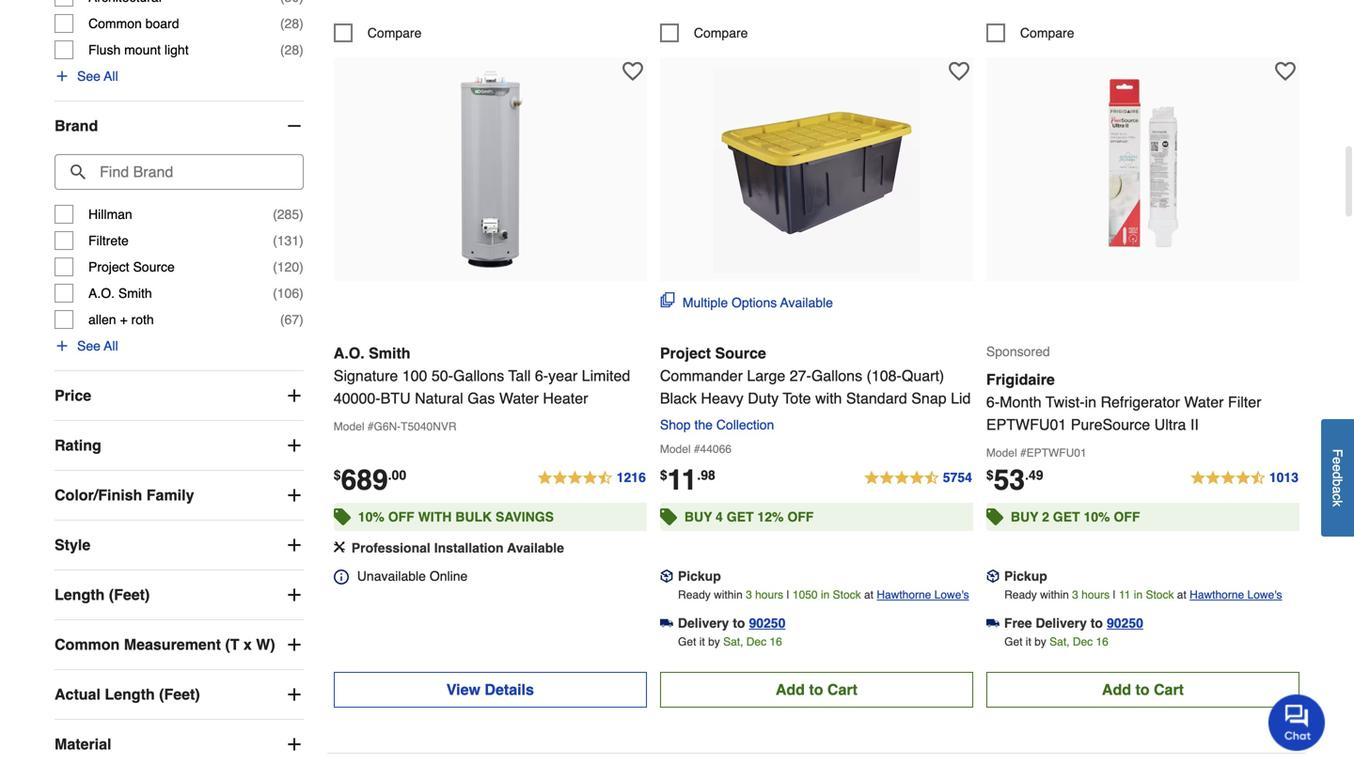 Task type: describe. For each thing, give the bounding box(es) containing it.
minus image
[[285, 117, 304, 136]]

hours for 90250
[[756, 589, 784, 602]]

3 for to
[[746, 589, 752, 602]]

available for multiple options available
[[781, 295, 834, 310]]

w)
[[256, 637, 275, 654]]

a.o. smith signature 100 50-gallons tall 6-year limited 40000-btu natural gas water heater image
[[387, 67, 594, 274]]

color/finish
[[55, 487, 142, 504]]

savings
[[496, 510, 554, 525]]

in for delivery to 90250
[[821, 589, 830, 602]]

hawthorne lowe's button for free delivery to 90250
[[1190, 586, 1283, 605]]

lid
[[951, 390, 971, 407]]

t5040nvr
[[401, 420, 457, 434]]

available for professional installation available
[[507, 541, 564, 556]]

model for model # 44066
[[660, 443, 691, 456]]

model # 44066
[[660, 443, 732, 456]]

f
[[1331, 449, 1346, 457]]

price button
[[55, 372, 304, 421]]

natural
[[415, 390, 464, 407]]

sponsored
[[987, 344, 1051, 359]]

# for g6n-t5040nvr
[[368, 420, 374, 434]]

hillman
[[88, 207, 132, 222]]

black
[[660, 390, 697, 407]]

1 add from the left
[[776, 682, 805, 699]]

rating
[[55, 437, 101, 454]]

board
[[146, 16, 179, 31]]

refrigerator
[[1101, 394, 1181, 411]]

filtrete
[[88, 233, 129, 248]]

project for project source
[[88, 260, 129, 275]]

gallons for gas
[[453, 367, 505, 385]]

) for mount
[[299, 42, 304, 57]]

color/finish family
[[55, 487, 194, 504]]

with
[[418, 510, 452, 525]]

unavailable
[[357, 569, 426, 584]]

a.o. for a.o. smith signature 100 50-gallons tall 6-year limited 40000-btu natural gas water heater
[[334, 345, 365, 362]]

67
[[285, 312, 299, 327]]

$ for 11
[[660, 468, 668, 483]]

lowe's for delivery to 90250
[[935, 589, 970, 602]]

in for free delivery to 90250
[[1134, 589, 1143, 602]]

the
[[695, 418, 713, 433]]

style
[[55, 537, 91, 554]]

style button
[[55, 521, 304, 570]]

water inside a.o. smith signature 100 50-gallons tall 6-year limited 40000-btu natural gas water heater
[[499, 390, 539, 407]]

1216
[[617, 470, 646, 485]]

.00
[[388, 468, 407, 483]]

(108-
[[867, 367, 902, 385]]

2 10% from the left
[[1084, 510, 1111, 525]]

1000542577 element
[[334, 23, 422, 42]]

multiple options available link
[[660, 292, 834, 312]]

3551290 element
[[660, 23, 748, 42]]

tag filled image for 689
[[334, 504, 351, 531]]

flush
[[88, 42, 121, 57]]

$ 689 .00
[[334, 464, 407, 497]]

1 vertical spatial eptwfu01
[[1027, 447, 1087, 460]]

heater
[[543, 390, 588, 407]]

actual price $53.49 element
[[987, 464, 1044, 497]]

28 for flush mount light
[[285, 42, 299, 57]]

) for smith
[[299, 286, 304, 301]]

month
[[1000, 394, 1042, 411]]

( for smith
[[273, 286, 277, 301]]

signature
[[334, 367, 398, 385]]

100
[[402, 367, 428, 385]]

a.o. for a.o. smith
[[88, 286, 115, 301]]

131
[[277, 233, 299, 248]]

ultra
[[1155, 416, 1187, 434]]

b
[[1331, 479, 1346, 487]]

model for model # eptwfu01
[[987, 447, 1018, 460]]

compare for 50450250 element
[[1021, 25, 1075, 40]]

hawthorne lowe's button for delivery to 90250
[[877, 586, 970, 605]]

get for 11
[[727, 510, 754, 525]]

unavailable online
[[357, 569, 468, 584]]

measurement
[[124, 637, 221, 654]]

4.5 stars image for 689
[[537, 467, 647, 490]]

(t
[[225, 637, 239, 654]]

5754 button
[[863, 467, 974, 490]]

gas
[[468, 390, 495, 407]]

actual length (feet) button
[[55, 671, 304, 720]]

within for to
[[714, 589, 743, 602]]

rating button
[[55, 422, 304, 470]]

5754
[[943, 470, 973, 485]]

ready within 3 hours | 1050 in stock at hawthorne lowe's
[[678, 589, 970, 602]]

.98
[[698, 468, 716, 483]]

material button
[[55, 721, 304, 765]]

53
[[994, 464, 1026, 497]]

smith for a.o. smith
[[118, 286, 152, 301]]

professional installation available
[[352, 541, 564, 556]]

with
[[816, 390, 842, 407]]

90250 button for delivery to 90250
[[749, 614, 786, 633]]

smith for a.o. smith signature 100 50-gallons tall 6-year limited 40000-btu natural gas water heater
[[369, 345, 411, 362]]

at for free delivery to 90250
[[1178, 589, 1187, 602]]

plus image for material
[[285, 736, 304, 755]]

2 e from the top
[[1331, 465, 1346, 472]]

at for delivery to 90250
[[865, 589, 874, 602]]

90250 button for free delivery to 90250
[[1107, 614, 1144, 633]]

common board
[[88, 16, 179, 31]]

( 28 ) for common board
[[280, 16, 304, 31]]

( 67 )
[[280, 312, 304, 327]]

$ for 689
[[334, 468, 341, 483]]

view details link
[[334, 673, 647, 708]]

1216 button
[[537, 467, 647, 490]]

27-
[[790, 367, 812, 385]]

multiple
[[683, 295, 728, 310]]

delivery to 90250
[[678, 616, 786, 631]]

$ 53 .49
[[987, 464, 1044, 497]]

1013
[[1270, 470, 1299, 485]]

allen + roth
[[88, 312, 154, 327]]

free delivery to 90250
[[1005, 616, 1144, 631]]

all for first see all button from the top
[[104, 69, 118, 84]]

+
[[120, 312, 128, 327]]

2 add to cart from the left
[[1103, 682, 1185, 699]]

x
[[244, 637, 252, 654]]

40000-
[[334, 390, 381, 407]]

chat invite button image
[[1269, 694, 1327, 752]]

ready within 3 hours | 11 in stock at hawthorne lowe's
[[1005, 589, 1283, 602]]

28 for common board
[[285, 16, 299, 31]]

(feet) inside button
[[109, 587, 150, 604]]

tote
[[783, 390, 812, 407]]

.49
[[1026, 468, 1044, 483]]

frigidaire 6-month twist-in refrigerator water filter eptwfu01 puresource ultra ii
[[987, 371, 1262, 434]]

0 horizontal spatial 11
[[668, 464, 698, 497]]

actual length (feet)
[[55, 686, 200, 704]]

btu
[[381, 390, 411, 407]]

plus image for common measurement (t x w)
[[285, 636, 304, 655]]

professional
[[352, 541, 431, 556]]

( for source
[[273, 260, 277, 275]]

details
[[485, 682, 534, 699]]

project for project source commander large 27-gallons (108-quart) black heavy duty tote with standard snap lid
[[660, 345, 711, 362]]

ready for delivery
[[678, 589, 711, 602]]

1 see all button from the top
[[55, 67, 118, 86]]

k
[[1331, 501, 1346, 507]]

model # g6n-t5040nvr
[[334, 420, 457, 434]]

frigidaire
[[987, 371, 1055, 388]]

2 see from the top
[[77, 339, 101, 354]]

get it by sat, dec 16 for delivery
[[1005, 636, 1109, 649]]

see all for 2nd see all button from the top
[[77, 339, 118, 354]]

shop the collection link
[[660, 418, 782, 433]]

lowe's for free delivery to 90250
[[1248, 589, 1283, 602]]

50450250 element
[[987, 23, 1075, 42]]

1 off from the left
[[388, 510, 415, 525]]

44066
[[701, 443, 732, 456]]

dec for to
[[1073, 636, 1093, 649]]

# for eptwfu01
[[1021, 447, 1027, 460]]

assembly image
[[334, 542, 345, 553]]

flush mount light
[[88, 42, 189, 57]]

allen
[[88, 312, 116, 327]]

duty
[[748, 390, 779, 407]]

1 horizontal spatial 11
[[1120, 589, 1131, 602]]

collection
[[717, 418, 775, 433]]

plus image for actual length (feet)
[[285, 686, 304, 705]]

brand
[[55, 117, 98, 135]]

it for delivery
[[700, 636, 705, 649]]

1 see from the top
[[77, 69, 101, 84]]

installation
[[434, 541, 504, 556]]



Task type: vqa. For each thing, say whether or not it's contained in the screenshot.


Task type: locate. For each thing, give the bounding box(es) containing it.
length down style
[[55, 587, 105, 604]]

106
[[277, 286, 299, 301]]

a.o. inside a.o. smith signature 100 50-gallons tall 6-year limited 40000-btu natural gas water heater
[[334, 345, 365, 362]]

3 $ from the left
[[987, 468, 994, 483]]

plus image inside material button
[[285, 736, 304, 755]]

plus image inside the style "button"
[[285, 536, 304, 555]]

see down flush
[[77, 69, 101, 84]]

tag filled image up assembly icon
[[334, 504, 351, 531]]

compare inside 50450250 element
[[1021, 25, 1075, 40]]

large
[[747, 367, 786, 385]]

1 horizontal spatial at
[[1178, 589, 1187, 602]]

2 $ from the left
[[660, 468, 668, 483]]

1 16 from the left
[[770, 636, 783, 649]]

2 hawthorne from the left
[[1190, 589, 1245, 602]]

get it by sat, dec 16
[[678, 636, 783, 649], [1005, 636, 1109, 649]]

eptwfu01 down "month" at the bottom right of page
[[987, 416, 1067, 434]]

2 see all from the top
[[77, 339, 118, 354]]

see all for first see all button from the top
[[77, 69, 118, 84]]

by for free
[[1035, 636, 1047, 649]]

2 hours from the left
[[1082, 589, 1110, 602]]

1 horizontal spatial hawthorne lowe's button
[[1190, 586, 1283, 605]]

pickup image
[[660, 570, 674, 583], [987, 570, 1000, 583]]

$ inside $ 53 .49
[[987, 468, 994, 483]]

0 horizontal spatial 10%
[[358, 510, 385, 525]]

) left the 1000542577 'element' on the left top of page
[[299, 16, 304, 31]]

buy for 53
[[1011, 510, 1039, 525]]

water inside frigidaire 6-month twist-in refrigerator water filter eptwfu01 puresource ultra ii
[[1185, 394, 1224, 411]]

ready up delivery to 90250
[[678, 589, 711, 602]]

50-
[[432, 367, 453, 385]]

twist-
[[1046, 394, 1085, 411]]

add to cart
[[776, 682, 858, 699], [1103, 682, 1185, 699]]

2 horizontal spatial model
[[987, 447, 1018, 460]]

6- right the tall
[[535, 367, 549, 385]]

1 horizontal spatial project
[[660, 345, 711, 362]]

get it by sat, dec 16 for to
[[678, 636, 783, 649]]

plus image for color/finish family
[[285, 486, 304, 505]]

plus image for style
[[285, 536, 304, 555]]

1 ready from the left
[[678, 589, 711, 602]]

ii
[[1191, 416, 1199, 434]]

pickup
[[678, 569, 721, 584], [1005, 569, 1048, 584]]

see all button
[[55, 67, 118, 86], [55, 337, 118, 356]]

cart for 1st add to cart button from left
[[828, 682, 858, 699]]

0 horizontal spatial delivery
[[678, 616, 729, 631]]

1 horizontal spatial get it by sat, dec 16
[[1005, 636, 1109, 649]]

available right "options"
[[781, 295, 834, 310]]

4
[[716, 510, 723, 525]]

1 add to cart from the left
[[776, 682, 858, 699]]

1 10% from the left
[[358, 510, 385, 525]]

filter
[[1229, 394, 1262, 411]]

2 horizontal spatial tag filled image
[[987, 504, 1004, 531]]

1 add to cart button from the left
[[660, 673, 974, 708]]

get right 4
[[727, 510, 754, 525]]

2 gallons from the left
[[812, 367, 863, 385]]

get for delivery
[[678, 636, 697, 649]]

1 compare from the left
[[368, 25, 422, 40]]

to
[[733, 616, 746, 631], [1091, 616, 1104, 631], [809, 682, 824, 699], [1136, 682, 1150, 699]]

it down free
[[1026, 636, 1032, 649]]

1 all from the top
[[104, 69, 118, 84]]

buy left 4
[[685, 510, 713, 525]]

truck filled image left delivery to 90250
[[660, 617, 674, 630]]

2 heart outline image from the left
[[1276, 61, 1296, 82]]

a.o. up signature
[[334, 345, 365, 362]]

g6n-
[[374, 420, 401, 434]]

sat, down free delivery to 90250
[[1050, 636, 1070, 649]]

0 vertical spatial see all button
[[55, 67, 118, 86]]

cart for 1st add to cart button from the right
[[1154, 682, 1185, 699]]

1 horizontal spatial gallons
[[812, 367, 863, 385]]

1 $ from the left
[[334, 468, 341, 483]]

1 vertical spatial (feet)
[[159, 686, 200, 704]]

2 compare from the left
[[694, 25, 748, 40]]

0 horizontal spatial get
[[678, 636, 697, 649]]

0 horizontal spatial gallons
[[453, 367, 505, 385]]

cart
[[828, 682, 858, 699], [1154, 682, 1185, 699]]

2 3 from the left
[[1073, 589, 1079, 602]]

0 horizontal spatial hours
[[756, 589, 784, 602]]

plus image inside price button
[[285, 387, 304, 406]]

within for delivery
[[1041, 589, 1070, 602]]

3 tag filled image from the left
[[987, 504, 1004, 531]]

actual
[[55, 686, 101, 704]]

common up flush
[[88, 16, 142, 31]]

price
[[55, 387, 91, 405]]

) for board
[[299, 16, 304, 31]]

1 lowe's from the left
[[935, 589, 970, 602]]

1 horizontal spatial by
[[1035, 636, 1047, 649]]

285
[[277, 207, 299, 222]]

pickup up delivery to 90250
[[678, 569, 721, 584]]

1 ( 28 ) from the top
[[280, 16, 304, 31]]

1 3 from the left
[[746, 589, 752, 602]]

1 tag filled image from the left
[[334, 504, 351, 531]]

2 see all button from the top
[[55, 337, 118, 356]]

material
[[55, 736, 111, 754]]

0 horizontal spatial it
[[700, 636, 705, 649]]

90250 button down ready within 3 hours | 1050 in stock at hawthorne lowe's
[[749, 614, 786, 633]]

common up actual
[[55, 637, 120, 654]]

heart outline image
[[949, 61, 970, 82]]

1 it from the left
[[700, 636, 705, 649]]

plus image inside actual length (feet) 'button'
[[285, 686, 304, 705]]

by down free delivery to 90250
[[1035, 636, 1047, 649]]

0 horizontal spatial buy
[[685, 510, 713, 525]]

0 horizontal spatial 90250 button
[[749, 614, 786, 633]]

a.o. smith
[[88, 286, 152, 301]]

off up professional
[[388, 510, 415, 525]]

2 90250 button from the left
[[1107, 614, 1144, 633]]

gallons up gas
[[453, 367, 505, 385]]

shop
[[660, 418, 691, 433]]

1 vertical spatial 6-
[[987, 394, 1000, 411]]

1 horizontal spatial lowe's
[[1248, 589, 1283, 602]]

2 get from the left
[[1005, 636, 1023, 649]]

water up ii
[[1185, 394, 1224, 411]]

smith up signature
[[369, 345, 411, 362]]

2 get it by sat, dec 16 from the left
[[1005, 636, 1109, 649]]

) up minus image
[[299, 42, 304, 57]]

2 plus image from the top
[[285, 586, 304, 605]]

by down delivery to 90250
[[709, 636, 720, 649]]

0 horizontal spatial (feet)
[[109, 587, 150, 604]]

common measurement (t x w)
[[55, 637, 275, 654]]

1 horizontal spatial a.o.
[[334, 345, 365, 362]]

puresource
[[1071, 416, 1151, 434]]

1 see all from the top
[[77, 69, 118, 84]]

get
[[727, 510, 754, 525], [1054, 510, 1081, 525]]

available
[[781, 295, 834, 310], [507, 541, 564, 556]]

plus image for rating
[[285, 437, 304, 455]]

see down allen
[[77, 339, 101, 354]]

pickup for delivery
[[678, 569, 721, 584]]

( 285 )
[[273, 207, 304, 222]]

2 horizontal spatial off
[[1114, 510, 1141, 525]]

# for 44066
[[694, 443, 701, 456]]

1 pickup from the left
[[678, 569, 721, 584]]

(
[[280, 16, 285, 31], [280, 42, 285, 57], [273, 207, 277, 222], [273, 233, 277, 248], [273, 260, 277, 275], [273, 286, 277, 301], [280, 312, 285, 327]]

see all down flush
[[77, 69, 118, 84]]

heart outline image
[[623, 61, 643, 82], [1276, 61, 1296, 82]]

off up ready within 3 hours | 11 in stock at hawthorne lowe's
[[1114, 510, 1141, 525]]

2 tag filled image from the left
[[660, 504, 677, 531]]

project up commander
[[660, 345, 711, 362]]

4.5 stars image for 11
[[863, 467, 974, 490]]

1 get from the left
[[678, 636, 697, 649]]

truck filled image left free
[[987, 617, 1000, 630]]

(feet) up material button
[[159, 686, 200, 704]]

12%
[[758, 510, 784, 525]]

0 horizontal spatial 6-
[[535, 367, 549, 385]]

16
[[770, 636, 783, 649], [1097, 636, 1109, 649]]

0 horizontal spatial truck filled image
[[660, 617, 674, 630]]

10% off with bulk savings
[[358, 510, 554, 525]]

1 28 from the top
[[285, 16, 299, 31]]

sat,
[[724, 636, 744, 649], [1050, 636, 1070, 649]]

smith inside a.o. smith signature 100 50-gallons tall 6-year limited 40000-btu natural gas water heater
[[369, 345, 411, 362]]

stock for delivery to 90250
[[833, 589, 861, 602]]

3 plus image from the top
[[285, 636, 304, 655]]

truck filled image for delivery
[[660, 617, 674, 630]]

$ inside $ 11 .98
[[660, 468, 668, 483]]

a.o. smith signature 100 50-gallons tall 6-year limited 40000-btu natural gas water heater
[[334, 345, 631, 407]]

6 ) from the top
[[299, 286, 304, 301]]

) up ( 131 ) at the left of page
[[299, 207, 304, 222]]

get for 53
[[1054, 510, 1081, 525]]

10% right 2
[[1084, 510, 1111, 525]]

90250 down ready within 3 hours | 1050 in stock at hawthorne lowe's
[[749, 616, 786, 631]]

water down the tall
[[499, 390, 539, 407]]

3 up free delivery to 90250
[[1073, 589, 1079, 602]]

0 horizontal spatial #
[[368, 420, 374, 434]]

gallons inside a.o. smith signature 100 50-gallons tall 6-year limited 40000-btu natural gas water heater
[[453, 367, 505, 385]]

buy for 11
[[685, 510, 713, 525]]

lowe's
[[935, 589, 970, 602], [1248, 589, 1283, 602]]

all down flush
[[104, 69, 118, 84]]

1 hawthorne from the left
[[877, 589, 932, 602]]

0 horizontal spatial off
[[388, 510, 415, 525]]

length inside button
[[55, 587, 105, 604]]

0 horizontal spatial compare
[[368, 25, 422, 40]]

0 horizontal spatial cart
[[828, 682, 858, 699]]

$ 11 .98
[[660, 464, 716, 497]]

e up d in the bottom of the page
[[1331, 457, 1346, 465]]

1050
[[793, 589, 818, 602]]

1 horizontal spatial it
[[1026, 636, 1032, 649]]

1 ) from the top
[[299, 16, 304, 31]]

in right 1050
[[821, 589, 830, 602]]

120
[[277, 260, 299, 275]]

gallons for standard
[[812, 367, 863, 385]]

16 down delivery to 90250
[[770, 636, 783, 649]]

0 horizontal spatial pickup image
[[660, 570, 674, 583]]

0 vertical spatial smith
[[118, 286, 152, 301]]

truck filled image
[[660, 617, 674, 630], [987, 617, 1000, 630]]

2 buy from the left
[[1011, 510, 1039, 525]]

compare for 3551290 element
[[694, 25, 748, 40]]

1 90250 from the left
[[749, 616, 786, 631]]

0 horizontal spatial a.o.
[[88, 286, 115, 301]]

1 horizontal spatial $
[[660, 468, 668, 483]]

1 vertical spatial plus image
[[285, 586, 304, 605]]

plus image inside color/finish family button
[[285, 486, 304, 505]]

28 up minus image
[[285, 42, 299, 57]]

sat, for to
[[724, 636, 744, 649]]

hours for to
[[1082, 589, 1110, 602]]

1 e from the top
[[1331, 457, 1346, 465]]

( 28 ) for flush mount light
[[280, 42, 304, 57]]

4.5 stars image containing 5754
[[863, 467, 974, 490]]

1 horizontal spatial add
[[1103, 682, 1132, 699]]

color/finish family button
[[55, 471, 304, 520]]

1 horizontal spatial add to cart button
[[987, 673, 1300, 708]]

1 horizontal spatial tag filled image
[[660, 504, 677, 531]]

1 horizontal spatial model
[[660, 443, 691, 456]]

project
[[88, 260, 129, 275], [660, 345, 711, 362]]

$ inside the $ 689 .00
[[334, 468, 341, 483]]

1 horizontal spatial cart
[[1154, 682, 1185, 699]]

hawthorne for delivery to 90250
[[877, 589, 932, 602]]

1 stock from the left
[[833, 589, 861, 602]]

tag filled image down 53
[[987, 504, 1004, 531]]

2 16 from the left
[[1097, 636, 1109, 649]]

4.5 stars image down ii
[[1190, 467, 1300, 490]]

1 cart from the left
[[828, 682, 858, 699]]

see all down allen
[[77, 339, 118, 354]]

0 horizontal spatial add
[[776, 682, 805, 699]]

( 28 ) up minus image
[[280, 42, 304, 57]]

2 horizontal spatial in
[[1134, 589, 1143, 602]]

stock for free delivery to 90250
[[1146, 589, 1175, 602]]

hours up free delivery to 90250
[[1082, 589, 1110, 602]]

0 vertical spatial common
[[88, 16, 142, 31]]

stock
[[833, 589, 861, 602], [1146, 589, 1175, 602]]

4.5 stars image down the 'snap' on the bottom right of the page
[[863, 467, 974, 490]]

common inside common measurement (t x w) button
[[55, 637, 120, 654]]

16 down free delivery to 90250
[[1097, 636, 1109, 649]]

by
[[709, 636, 720, 649], [1035, 636, 1047, 649]]

4.5 stars image
[[537, 467, 647, 490], [863, 467, 974, 490], [1190, 467, 1300, 490]]

3 4.5 stars image from the left
[[1190, 467, 1300, 490]]

add down delivery to 90250
[[776, 682, 805, 699]]

2 all from the top
[[104, 339, 118, 354]]

2 sat, from the left
[[1050, 636, 1070, 649]]

1 horizontal spatial heart outline image
[[1276, 61, 1296, 82]]

0 horizontal spatial sat,
[[724, 636, 744, 649]]

it down delivery to 90250
[[700, 636, 705, 649]]

2 ( 28 ) from the top
[[280, 42, 304, 57]]

see all
[[77, 69, 118, 84], [77, 339, 118, 354]]

available inside multiple options available link
[[781, 295, 834, 310]]

1 sat, from the left
[[724, 636, 744, 649]]

2 stock from the left
[[1146, 589, 1175, 602]]

get it by sat, dec 16 down free delivery to 90250
[[1005, 636, 1109, 649]]

gallons up with at right
[[812, 367, 863, 385]]

a.o.
[[88, 286, 115, 301], [334, 345, 365, 362]]

1 horizontal spatial (feet)
[[159, 686, 200, 704]]

2 horizontal spatial compare
[[1021, 25, 1075, 40]]

6- inside frigidaire 6-month twist-in refrigerator water filter eptwfu01 puresource ultra ii
[[987, 394, 1000, 411]]

1 vertical spatial ( 28 )
[[280, 42, 304, 57]]

1 horizontal spatial pickup
[[1005, 569, 1048, 584]]

Find Brand text field
[[55, 154, 304, 190]]

1 horizontal spatial 10%
[[1084, 510, 1111, 525]]

1 get it by sat, dec 16 from the left
[[678, 636, 783, 649]]

2 dec from the left
[[1073, 636, 1093, 649]]

in up free delivery to 90250
[[1134, 589, 1143, 602]]

1 dec from the left
[[747, 636, 767, 649]]

1 4.5 stars image from the left
[[537, 467, 647, 490]]

0 horizontal spatial 90250
[[749, 616, 786, 631]]

plus image
[[55, 69, 70, 84], [55, 339, 70, 354], [285, 387, 304, 406], [285, 437, 304, 455], [285, 536, 304, 555], [285, 686, 304, 705], [285, 736, 304, 755]]

a.o. up allen
[[88, 286, 115, 301]]

2 at from the left
[[1178, 589, 1187, 602]]

limited
[[582, 367, 631, 385]]

0 horizontal spatial in
[[821, 589, 830, 602]]

in inside frigidaire 6-month twist-in refrigerator water filter eptwfu01 puresource ultra ii
[[1085, 394, 1097, 411]]

plus image for price
[[285, 387, 304, 406]]

plus image inside common measurement (t x w) button
[[285, 636, 304, 655]]

3 off from the left
[[1114, 510, 1141, 525]]

1 hawthorne lowe's button from the left
[[877, 586, 970, 605]]

1 vertical spatial source
[[716, 345, 767, 362]]

truck filled image for free
[[987, 617, 1000, 630]]

available down savings
[[507, 541, 564, 556]]

it for free
[[1026, 636, 1032, 649]]

online
[[430, 569, 468, 584]]

light
[[165, 42, 189, 57]]

(feet) inside 'button'
[[159, 686, 200, 704]]

| left 1050
[[787, 589, 790, 602]]

at
[[865, 589, 874, 602], [1178, 589, 1187, 602]]

compare for the 1000542577 'element' on the left top of page
[[368, 25, 422, 40]]

2 it from the left
[[1026, 636, 1032, 649]]

#
[[368, 420, 374, 434], [694, 443, 701, 456], [1021, 447, 1027, 460]]

eptwfu01 up .49
[[1027, 447, 1087, 460]]

) up ( 120 )
[[299, 233, 304, 248]]

1 horizontal spatial source
[[716, 345, 767, 362]]

6- inside a.o. smith signature 100 50-gallons tall 6-year limited 40000-btu natural gas water heater
[[535, 367, 549, 385]]

2 | from the left
[[1114, 589, 1116, 602]]

buy 4 get 12% off
[[685, 510, 814, 525]]

16 for to
[[1097, 636, 1109, 649]]

get for free
[[1005, 636, 1023, 649]]

e up b
[[1331, 465, 1346, 472]]

1 horizontal spatial dec
[[1073, 636, 1093, 649]]

( 131 )
[[273, 233, 304, 248]]

project source
[[88, 260, 175, 275]]

plus image for length (feet)
[[285, 586, 304, 605]]

ready up free
[[1005, 589, 1038, 602]]

d
[[1331, 472, 1346, 479]]

( for board
[[280, 16, 285, 31]]

all for 2nd see all button from the top
[[104, 339, 118, 354]]

get down delivery to 90250
[[678, 636, 697, 649]]

source
[[133, 260, 175, 275], [716, 345, 767, 362]]

6- right the "lid"
[[987, 394, 1000, 411]]

common
[[88, 16, 142, 31], [55, 637, 120, 654]]

project inside project source commander large 27-gallons (108-quart) black heavy duty tote with standard snap lid
[[660, 345, 711, 362]]

actual price $11.98 element
[[660, 464, 716, 497]]

| for to
[[1114, 589, 1116, 602]]

0 vertical spatial source
[[133, 260, 175, 275]]

0 vertical spatial 6-
[[535, 367, 549, 385]]

1 horizontal spatial 6-
[[987, 394, 1000, 411]]

length right actual
[[105, 686, 155, 704]]

pickup up free
[[1005, 569, 1048, 584]]

2 hawthorne lowe's button from the left
[[1190, 586, 1283, 605]]

0 horizontal spatial available
[[507, 541, 564, 556]]

0 horizontal spatial ready
[[678, 589, 711, 602]]

1 | from the left
[[787, 589, 790, 602]]

0 horizontal spatial pickup
[[678, 569, 721, 584]]

1 at from the left
[[865, 589, 874, 602]]

1 plus image from the top
[[285, 486, 304, 505]]

0 vertical spatial length
[[55, 587, 105, 604]]

by for delivery
[[709, 636, 720, 649]]

(feet) up common measurement (t x w)
[[109, 587, 150, 604]]

dec down free delivery to 90250
[[1073, 636, 1093, 649]]

2 90250 from the left
[[1107, 616, 1144, 631]]

length (feet)
[[55, 587, 150, 604]]

1 90250 button from the left
[[749, 614, 786, 633]]

28 left the 1000542577 'element' on the left top of page
[[285, 16, 299, 31]]

4 ) from the top
[[299, 233, 304, 248]]

2 horizontal spatial 4.5 stars image
[[1190, 467, 1300, 490]]

source for project source
[[133, 260, 175, 275]]

model down shop
[[660, 443, 691, 456]]

hours left 1050
[[756, 589, 784, 602]]

off for 53
[[1114, 510, 1141, 525]]

model for model # g6n-t5040nvr
[[334, 420, 365, 434]]

1 heart outline image from the left
[[623, 61, 643, 82]]

2 delivery from the left
[[1036, 616, 1088, 631]]

4.5 stars image up savings
[[537, 467, 647, 490]]

2
[[1043, 510, 1050, 525]]

2 get from the left
[[1054, 510, 1081, 525]]

2 by from the left
[[1035, 636, 1047, 649]]

| for 90250
[[787, 589, 790, 602]]

3
[[746, 589, 752, 602], [1073, 589, 1079, 602]]

1 get from the left
[[727, 510, 754, 525]]

source for project source commander large 27-gallons (108-quart) black heavy duty tote with standard snap lid
[[716, 345, 767, 362]]

compare inside the 1000542577 'element'
[[368, 25, 422, 40]]

within
[[714, 589, 743, 602], [1041, 589, 1070, 602]]

0 horizontal spatial model
[[334, 420, 365, 434]]

2 truck filled image from the left
[[987, 617, 1000, 630]]

1 horizontal spatial get
[[1054, 510, 1081, 525]]

0 vertical spatial all
[[104, 69, 118, 84]]

90250
[[749, 616, 786, 631], [1107, 616, 1144, 631]]

gallons inside project source commander large 27-gallons (108-quart) black heavy duty tote with standard snap lid
[[812, 367, 863, 385]]

off
[[388, 510, 415, 525], [788, 510, 814, 525], [1114, 510, 1141, 525]]

2 lowe's from the left
[[1248, 589, 1283, 602]]

sat, for delivery
[[1050, 636, 1070, 649]]

1 truck filled image from the left
[[660, 617, 674, 630]]

0 horizontal spatial $
[[334, 468, 341, 483]]

0 vertical spatial eptwfu01
[[987, 416, 1067, 434]]

1 within from the left
[[714, 589, 743, 602]]

get it by sat, dec 16 down delivery to 90250
[[678, 636, 783, 649]]

90250 button down ready within 3 hours | 11 in stock at hawthorne lowe's
[[1107, 614, 1144, 633]]

0 horizontal spatial project
[[88, 260, 129, 275]]

2 4.5 stars image from the left
[[863, 467, 974, 490]]

1 vertical spatial see
[[77, 339, 101, 354]]

2 ready from the left
[[1005, 589, 1038, 602]]

sat, down delivery to 90250
[[724, 636, 744, 649]]

1 pickup image from the left
[[660, 570, 674, 583]]

a
[[1331, 487, 1346, 494]]

pickup image for free
[[987, 570, 1000, 583]]

0 horizontal spatial 16
[[770, 636, 783, 649]]

pickup image for delivery
[[660, 570, 674, 583]]

0 horizontal spatial get it by sat, dec 16
[[678, 636, 783, 649]]

1 horizontal spatial water
[[1185, 394, 1224, 411]]

2 off from the left
[[788, 510, 814, 525]]

0 horizontal spatial add to cart
[[776, 682, 858, 699]]

all down allen
[[104, 339, 118, 354]]

2 add to cart button from the left
[[987, 673, 1300, 708]]

0 vertical spatial 28
[[285, 16, 299, 31]]

length inside 'button'
[[105, 686, 155, 704]]

1 hours from the left
[[756, 589, 784, 602]]

| up free delivery to 90250
[[1114, 589, 1116, 602]]

( for +
[[280, 312, 285, 327]]

) down 106
[[299, 312, 304, 327]]

1 horizontal spatial truck filled image
[[987, 617, 1000, 630]]

# up .49
[[1021, 447, 1027, 460]]

frigidaire 6-month twist-in refrigerator water filter eptwfu01 puresource ultra ii image
[[1040, 67, 1247, 274]]

3 for delivery
[[1073, 589, 1079, 602]]

add down free delivery to 90250
[[1103, 682, 1132, 699]]

common measurement (t x w) button
[[55, 621, 304, 670]]

within up free delivery to 90250
[[1041, 589, 1070, 602]]

2 ) from the top
[[299, 42, 304, 57]]

see all button down allen
[[55, 337, 118, 356]]

dec for 90250
[[747, 636, 767, 649]]

common for common measurement (t x w)
[[55, 637, 120, 654]]

get right 2
[[1054, 510, 1081, 525]]

) for +
[[299, 312, 304, 327]]

2 28 from the top
[[285, 42, 299, 57]]

plus image
[[285, 486, 304, 505], [285, 586, 304, 605], [285, 636, 304, 655]]

1 horizontal spatial smith
[[369, 345, 411, 362]]

$ for 53
[[987, 468, 994, 483]]

1 horizontal spatial available
[[781, 295, 834, 310]]

year
[[549, 367, 578, 385]]

4.5 stars image for 53
[[1190, 467, 1300, 490]]

0 horizontal spatial by
[[709, 636, 720, 649]]

1 horizontal spatial hawthorne
[[1190, 589, 1245, 602]]

11 down model # 44066
[[668, 464, 698, 497]]

see all button down flush
[[55, 67, 118, 86]]

$ right 1216
[[660, 468, 668, 483]]

2 pickup image from the left
[[987, 570, 1000, 583]]

( 28 ) left the 1000542577 'element' on the left top of page
[[280, 16, 304, 31]]

0 horizontal spatial source
[[133, 260, 175, 275]]

actual price $689.00 element
[[334, 464, 407, 497]]

compare inside 3551290 element
[[694, 25, 748, 40]]

tag filled image for 11
[[660, 504, 677, 531]]

3 up delivery to 90250
[[746, 589, 752, 602]]

0 vertical spatial project
[[88, 260, 129, 275]]

4.5 stars image containing 1216
[[537, 467, 647, 490]]

dec down delivery to 90250
[[747, 636, 767, 649]]

tag filled image
[[334, 504, 351, 531], [660, 504, 677, 531], [987, 504, 1004, 531]]

5 ) from the top
[[299, 260, 304, 275]]

0 horizontal spatial get
[[727, 510, 754, 525]]

0 horizontal spatial at
[[865, 589, 874, 602]]

get down free
[[1005, 636, 1023, 649]]

2 within from the left
[[1041, 589, 1070, 602]]

pickup for free
[[1005, 569, 1048, 584]]

project source commander large 27-gallons (108-quart) black heavy duty tote with standard snap lid image
[[714, 67, 921, 274]]

view details
[[447, 682, 534, 699]]

ready for free
[[1005, 589, 1038, 602]]

common for common board
[[88, 16, 142, 31]]

( for mount
[[280, 42, 285, 57]]

off for 11
[[788, 510, 814, 525]]

1 vertical spatial see all button
[[55, 337, 118, 356]]

bulk
[[456, 510, 492, 525]]

)
[[299, 16, 304, 31], [299, 42, 304, 57], [299, 207, 304, 222], [299, 233, 304, 248], [299, 260, 304, 275], [299, 286, 304, 301], [299, 312, 304, 327]]

$ left .00 on the left
[[334, 468, 341, 483]]

3 ) from the top
[[299, 207, 304, 222]]

2 cart from the left
[[1154, 682, 1185, 699]]

within up delivery to 90250
[[714, 589, 743, 602]]

689
[[341, 464, 388, 497]]

f e e d b a c k
[[1331, 449, 1346, 507]]

16 for 90250
[[770, 636, 783, 649]]

1 vertical spatial length
[[105, 686, 155, 704]]

2 vertical spatial plus image
[[285, 636, 304, 655]]

water
[[499, 390, 539, 407], [1185, 394, 1224, 411]]

1 gallons from the left
[[453, 367, 505, 385]]

view
[[447, 682, 481, 699]]

1 horizontal spatial sat,
[[1050, 636, 1070, 649]]

0 vertical spatial see all
[[77, 69, 118, 84]]

0 horizontal spatial smith
[[118, 286, 152, 301]]

model down 40000-
[[334, 420, 365, 434]]

10% up professional
[[358, 510, 385, 525]]

source inside project source commander large 27-gallons (108-quart) black heavy duty tote with standard snap lid
[[716, 345, 767, 362]]

source up large
[[716, 345, 767, 362]]

) for source
[[299, 260, 304, 275]]

1 buy from the left
[[685, 510, 713, 525]]

in
[[1085, 394, 1097, 411], [821, 589, 830, 602], [1134, 589, 1143, 602]]

1 vertical spatial 11
[[1120, 589, 1131, 602]]

tag filled image for 53
[[987, 504, 1004, 531]]

plus image inside the length (feet) button
[[285, 586, 304, 605]]

7 ) from the top
[[299, 312, 304, 327]]

1 horizontal spatial buy
[[1011, 510, 1039, 525]]

multiple options available
[[683, 295, 834, 310]]

0 horizontal spatial heart outline image
[[623, 61, 643, 82]]

0 horizontal spatial lowe's
[[935, 589, 970, 602]]

# down 40000-
[[368, 420, 374, 434]]

model up 53
[[987, 447, 1018, 460]]

$ right 5754
[[987, 468, 994, 483]]

smith down project source
[[118, 286, 152, 301]]

in up puresource
[[1085, 394, 1097, 411]]

eptwfu01 inside frigidaire 6-month twist-in refrigerator water filter eptwfu01 puresource ultra ii
[[987, 416, 1067, 434]]

( 120 )
[[273, 260, 304, 275]]

quart)
[[902, 367, 945, 385]]

0 horizontal spatial dec
[[747, 636, 767, 649]]

) down ( 131 ) at the left of page
[[299, 260, 304, 275]]

plus image inside the rating button
[[285, 437, 304, 455]]

2 add from the left
[[1103, 682, 1132, 699]]

4.5 stars image containing 1013
[[1190, 467, 1300, 490]]

1 vertical spatial a.o.
[[334, 345, 365, 362]]

0 vertical spatial see
[[77, 69, 101, 84]]

all
[[104, 69, 118, 84], [104, 339, 118, 354]]

1 delivery from the left
[[678, 616, 729, 631]]

project down filtrete
[[88, 260, 129, 275]]



